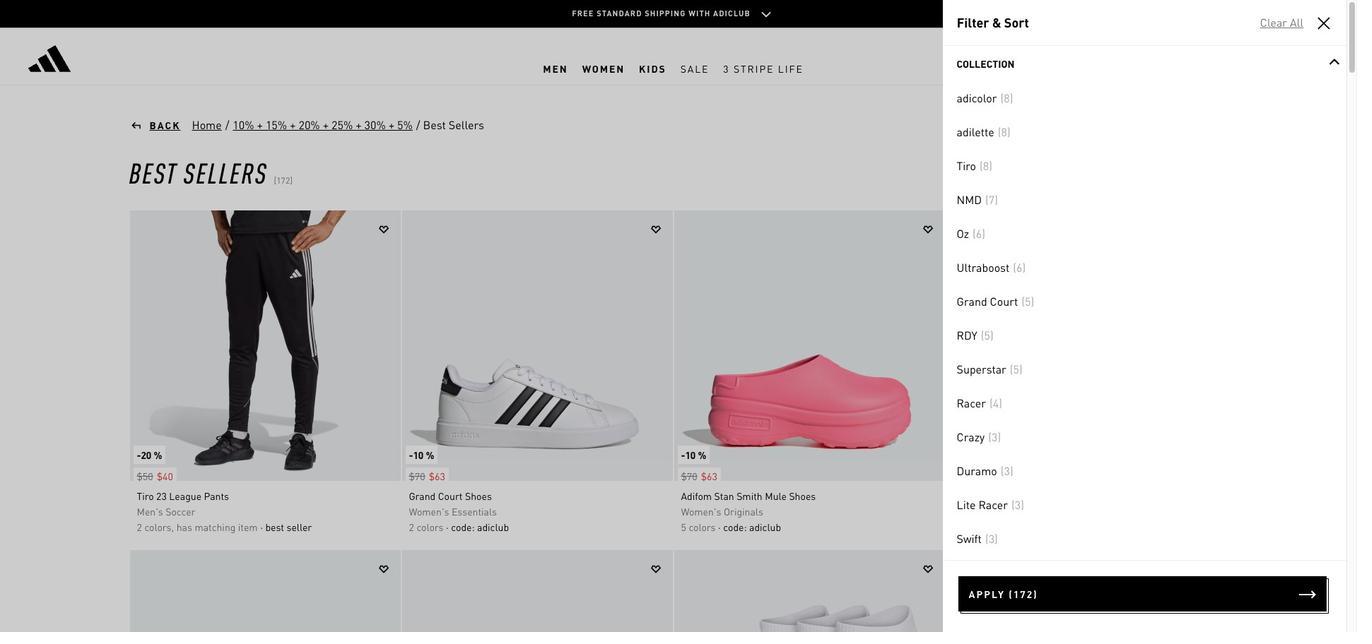 Task type: vqa. For each thing, say whether or not it's contained in the screenshot.


Task type: describe. For each thing, give the bounding box(es) containing it.
· inside adifom stan smith mule shoes women's originals 5 colors · code: adiclub
[[718, 521, 721, 534]]

(5) for rdy (5)
[[981, 328, 994, 343]]

women's essentials white grand court shoes image
[[402, 211, 673, 481]]

(3) down duramo (3)
[[1012, 498, 1024, 513]]

- for grand court shoes women's essentials 2 colors · code: adiclub
[[409, 449, 413, 462]]

&
[[992, 14, 1001, 30]]

5
[[681, 521, 686, 534]]

colors inside adifom stan smith mule shoes women's originals 5 colors · code: adiclub
[[689, 521, 716, 534]]

women's inside grand court shoes women's essentials 2 colors · code: adiclub
[[409, 505, 449, 518]]

originals
[[724, 505, 763, 518]]

2 + from the left
[[290, 117, 296, 132]]

% for tiro
[[154, 449, 162, 462]]

duramo (3)
[[957, 464, 1014, 479]]

mule
[[765, 490, 787, 503]]

matching for tiro 23 league pants men's soccer 2 colors, has matching item
[[1011, 521, 1052, 534]]

seller
[[287, 521, 312, 534]]

$63 for adifom
[[701, 470, 717, 483]]

-20 %
[[137, 449, 162, 462]]

2 $50 $40 from the left
[[953, 470, 990, 483]]

tiro for tiro (8)
[[957, 158, 976, 173]]

swift (3)
[[957, 532, 998, 546]]

home
[[192, 117, 222, 132]]

code: inside grand court shoes women's essentials 2 colors · code: adiclub
[[451, 521, 475, 534]]

free
[[572, 8, 594, 18]]

23 for tiro 23 league pants men's soccer 2 colors, has matching item · best seller
[[156, 490, 167, 503]]

-10 % for adifom stan smith mule shoes women's originals 5 colors · code: adiclub
[[681, 449, 707, 462]]

adicolor (8)
[[957, 90, 1013, 105]]

shoes inside adifom stan smith mule shoes women's originals 5 colors · code: adiclub
[[789, 490, 816, 503]]

10 for grand court shoes women's essentials 2 colors · code: adiclub
[[413, 449, 424, 462]]

crazy
[[957, 430, 985, 445]]

10% + 15% + 20% + 25% + 30% + 5%
[[233, 117, 413, 132]]

league for tiro 23 league pants men's soccer 2 colors, has matching item · best seller
[[169, 490, 202, 503]]

volleyball
[[957, 6, 1005, 21]]

best for best sellers [172]
[[129, 154, 177, 190]]

pants for tiro 23 league pants men's soccer 2 colors, has matching item · best seller
[[204, 490, 229, 503]]

grand for grand court (5)
[[957, 294, 987, 309]]

tiro for tiro 23 league pants men's soccer 2 colors, has matching item
[[953, 490, 970, 503]]

essentials
[[452, 505, 497, 518]]

rdy
[[957, 328, 978, 343]]

crazy (3)
[[957, 430, 1001, 445]]

duramo
[[957, 464, 997, 479]]

best sellers
[[423, 117, 484, 132]]

women's originals pink adifom stan smith mule shoes image
[[674, 211, 945, 481]]

- for adifom stan smith mule shoes women's originals 5 colors · code: adiclub
[[681, 449, 685, 462]]

racer (4)
[[957, 396, 1003, 411]]

(8) for adilette (8)
[[998, 124, 1011, 139]]

free standard shipping with adiclub
[[572, 8, 751, 18]]

1 $50 $40 from the left
[[137, 470, 173, 483]]

clear
[[1260, 15, 1287, 30]]

nmd
[[957, 192, 982, 207]]

clear all link
[[1259, 15, 1304, 30]]

oz
[[957, 226, 969, 241]]

adilette (8)
[[957, 124, 1011, 139]]

clear all
[[1260, 15, 1304, 30]]

with
[[689, 8, 711, 18]]

sort
[[1004, 14, 1029, 30]]

smith
[[737, 490, 763, 503]]

-10 % for grand court shoes women's essentials 2 colors · code: adiclub
[[409, 449, 434, 462]]

filter & sort
[[957, 14, 1029, 30]]

shipping
[[645, 8, 686, 18]]

ultimate365
[[957, 566, 1018, 580]]

adifom
[[681, 490, 712, 503]]

(3) for crazy (3)
[[988, 430, 1001, 445]]

tiro (8)
[[957, 158, 993, 173]]

$63 for grand
[[429, 470, 445, 483]]

men's soccer black tiro 23 league pants image for tiro 23 league pants men's soccer 2 colors, has matching item
[[946, 211, 1217, 481]]

court for (5)
[[990, 294, 1018, 309]]

men's soccer black tiro 23 league pants image for tiro 23 league pants men's soccer 2 colors, has matching item · best seller
[[130, 211, 401, 481]]

sellers for best sellers
[[449, 117, 484, 132]]

23 for tiro 23 league pants men's soccer 2 colors, has matching item
[[973, 490, 983, 503]]

(5) for superstar (5)
[[1010, 362, 1023, 377]]

court for shoes
[[438, 490, 463, 503]]

all
[[1290, 15, 1304, 30]]

soccer for tiro 23 league pants men's soccer 2 colors, has matching item · best seller
[[166, 505, 195, 518]]

grand court shoes women's essentials 2 colors · code: adiclub
[[409, 490, 509, 534]]

has for tiro 23 league pants men's soccer 2 colors, has matching item · best seller
[[177, 521, 192, 534]]

30%
[[364, 117, 386, 132]]

[172]
[[274, 175, 293, 186]]

colors, for tiro 23 league pants men's soccer 2 colors, has matching item
[[961, 521, 991, 534]]

2 inside grand court shoes women's essentials 2 colors · code: adiclub
[[409, 521, 414, 534]]

rdy (5)
[[957, 328, 994, 343]]

filter
[[957, 14, 989, 30]]

(8) for adicolor (8)
[[1001, 90, 1013, 105]]

nmd (7)
[[957, 192, 998, 207]]

adizero
[[957, 600, 993, 614]]

colors inside grand court shoes women's essentials 2 colors · code: adiclub
[[417, 521, 444, 534]]

adilette
[[957, 124, 995, 139]]

15%
[[266, 117, 287, 132]]

2 for tiro 23 league pants men's soccer 2 colors, has matching item · best seller
[[137, 521, 142, 534]]

2 $40 from the left
[[973, 470, 990, 483]]

item for tiro 23 league pants men's soccer 2 colors, has matching item · best seller
[[238, 521, 258, 534]]

lite racer (3)
[[957, 498, 1024, 513]]



Task type: locate. For each thing, give the bounding box(es) containing it.
1 - from the left
[[137, 449, 141, 462]]

- for tiro 23 league pants men's soccer 2 colors, has matching item · best seller
[[137, 449, 141, 462]]

1 horizontal spatial ·
[[446, 521, 449, 534]]

soccer inside 'tiro 23 league pants men's soccer 2 colors, has matching item · best seller'
[[166, 505, 195, 518]]

superstar (5)
[[957, 362, 1023, 377]]

sellers
[[449, 117, 484, 132], [184, 154, 268, 190]]

tiro down duramo
[[953, 490, 970, 503]]

3 + from the left
[[323, 117, 329, 132]]

(7)
[[986, 192, 998, 207]]

2 code: from the left
[[723, 521, 747, 534]]

home link
[[191, 117, 222, 134]]

2 $70 from the left
[[681, 470, 698, 483]]

0 horizontal spatial $63
[[429, 470, 445, 483]]

0 vertical spatial court
[[990, 294, 1018, 309]]

tiro down 20
[[137, 490, 154, 503]]

1 horizontal spatial soccer
[[982, 505, 1012, 518]]

10%
[[233, 117, 254, 132]]

$70 for adifom
[[681, 470, 698, 483]]

women's originals white classic superlite no-show socks 6 pairs image
[[674, 551, 945, 633]]

2
[[137, 521, 142, 534], [409, 521, 414, 534], [953, 521, 959, 534]]

1 2 from the left
[[137, 521, 142, 534]]

0 horizontal spatial colors,
[[144, 521, 174, 534]]

code: down essentials
[[451, 521, 475, 534]]

2 has from the left
[[993, 521, 1009, 534]]

$70 $63 for adifom
[[681, 470, 717, 483]]

1 horizontal spatial court
[[990, 294, 1018, 309]]

colors,
[[144, 521, 174, 534], [961, 521, 991, 534]]

1 horizontal spatial 2
[[409, 521, 414, 534]]

0 horizontal spatial shoes
[[465, 490, 492, 503]]

women's running black ultraboost 20 running shoes image
[[402, 551, 673, 633]]

$50 down 20
[[137, 470, 153, 483]]

(4)
[[990, 396, 1003, 411]]

1 horizontal spatial %
[[426, 449, 434, 462]]

league inside 'tiro 23 league pants men's soccer 2 colors, has matching item · best seller'
[[169, 490, 202, 503]]

2 matching from the left
[[1011, 521, 1052, 534]]

1 horizontal spatial has
[[993, 521, 1009, 534]]

0 horizontal spatial women's
[[409, 505, 449, 518]]

$70 up "adifom"
[[681, 470, 698, 483]]

men's inside 'tiro 23 league pants men's soccer 2 colors, has matching item · best seller'
[[137, 505, 163, 518]]

2 - from the left
[[409, 449, 413, 462]]

men's soccer black tiro 23 league pants image
[[130, 211, 401, 481], [946, 211, 1217, 481]]

adiclub down originals
[[749, 521, 781, 534]]

has inside tiro 23 league pants men's soccer 2 colors, has matching item
[[993, 521, 1009, 534]]

adifom stan smith mule shoes women's originals 5 colors · code: adiclub
[[681, 490, 816, 534]]

1 horizontal spatial adiclub
[[749, 521, 781, 534]]

$70 $63 up "adifom"
[[681, 470, 717, 483]]

1 horizontal spatial pants
[[1021, 490, 1046, 503]]

women's
[[409, 505, 449, 518], [681, 505, 721, 518]]

originals black crazy 8 shoes image
[[946, 551, 1217, 633]]

· inside grand court shoes women's essentials 2 colors · code: adiclub
[[446, 521, 449, 534]]

1 horizontal spatial 10
[[685, 449, 696, 462]]

0 horizontal spatial $70
[[409, 470, 425, 483]]

adiclub inside adifom stan smith mule shoes women's originals 5 colors · code: adiclub
[[749, 521, 781, 534]]

tiro inside tiro 23 league pants men's soccer 2 colors, has matching item
[[953, 490, 970, 503]]

matching
[[195, 521, 236, 534], [1011, 521, 1052, 534]]

0 horizontal spatial $70 $63
[[409, 470, 445, 483]]

2 horizontal spatial ·
[[718, 521, 721, 534]]

(8) right adilette
[[998, 124, 1011, 139]]

· inside 'tiro 23 league pants men's soccer 2 colors, has matching item · best seller'
[[260, 521, 263, 534]]

0 horizontal spatial matching
[[195, 521, 236, 534]]

swift
[[957, 532, 982, 546]]

lite
[[957, 498, 976, 513]]

2 % from the left
[[426, 449, 434, 462]]

$40 down the -20 %
[[157, 470, 173, 483]]

$63 up grand court shoes women's essentials 2 colors · code: adiclub
[[429, 470, 445, 483]]

back
[[150, 119, 181, 131]]

$50
[[137, 470, 153, 483], [953, 470, 970, 483]]

item inside tiro 23 league pants men's soccer 2 colors, has matching item
[[1055, 521, 1074, 534]]

2 men's soccer black tiro 23 league pants image from the left
[[946, 211, 1217, 481]]

0 horizontal spatial court
[[438, 490, 463, 503]]

$70 $63 for grand
[[409, 470, 445, 483]]

1 horizontal spatial $70 $63
[[681, 470, 717, 483]]

2 2 from the left
[[409, 521, 414, 534]]

sellers right 5%
[[449, 117, 484, 132]]

+ right 10%
[[257, 117, 263, 132]]

grand court (5)
[[957, 294, 1035, 309]]

1 horizontal spatial -
[[409, 449, 413, 462]]

0 horizontal spatial $50 $40
[[137, 470, 173, 483]]

1 horizontal spatial women's
[[681, 505, 721, 518]]

1 vertical spatial court
[[438, 490, 463, 503]]

$50 up lite
[[953, 470, 970, 483]]

3 · from the left
[[718, 521, 721, 534]]

item
[[238, 521, 258, 534], [1055, 521, 1074, 534]]

men's up the swift
[[953, 505, 980, 518]]

tiro up nmd
[[957, 158, 976, 173]]

10
[[413, 449, 424, 462], [685, 449, 696, 462]]

(6) for oz (6)
[[973, 226, 986, 241]]

(6) right ultraboost
[[1013, 260, 1026, 275]]

2 $50 from the left
[[953, 470, 970, 483]]

collection
[[957, 57, 1015, 70]]

2 horizontal spatial 2
[[953, 521, 959, 534]]

0 horizontal spatial soccer
[[166, 505, 195, 518]]

(6)
[[973, 226, 986, 241], [1013, 260, 1026, 275]]

code:
[[451, 521, 475, 534], [723, 521, 747, 534]]

2 23 from the left
[[973, 490, 983, 503]]

2 adiclub from the left
[[749, 521, 781, 534]]

1 has from the left
[[177, 521, 192, 534]]

+ left 20%
[[290, 117, 296, 132]]

10% + 15% + 20% + 25% + 30% + 5% link
[[232, 117, 413, 134]]

2 horizontal spatial %
[[698, 449, 707, 462]]

0 horizontal spatial 10
[[413, 449, 424, 462]]

0 horizontal spatial ·
[[260, 521, 263, 534]]

1 $40 from the left
[[157, 470, 173, 483]]

item left the best
[[238, 521, 258, 534]]

2 shoes from the left
[[789, 490, 816, 503]]

1 horizontal spatial shoes
[[789, 490, 816, 503]]

back button
[[129, 118, 181, 132]]

2 women's from the left
[[681, 505, 721, 518]]

tiro 23 league pants men's soccer 2 colors, has matching item · best seller
[[137, 490, 312, 534]]

% for adifom
[[698, 449, 707, 462]]

0 vertical spatial sellers
[[449, 117, 484, 132]]

+ left 25%
[[323, 117, 329, 132]]

1 vertical spatial (5)
[[981, 328, 994, 343]]

% for grand
[[426, 449, 434, 462]]

shoes up essentials
[[465, 490, 492, 503]]

1 colors, from the left
[[144, 521, 174, 534]]

(6) for ultraboost (6)
[[1013, 260, 1026, 275]]

shoes
[[465, 490, 492, 503], [789, 490, 816, 503]]

1 · from the left
[[260, 521, 263, 534]]

matching left the best
[[195, 521, 236, 534]]

league for tiro 23 league pants men's soccer 2 colors, has matching item
[[986, 490, 1018, 503]]

1 -10 % from the left
[[409, 449, 434, 462]]

·
[[260, 521, 263, 534], [446, 521, 449, 534], [718, 521, 721, 534]]

1 men's soccer black tiro 23 league pants image from the left
[[130, 211, 401, 481]]

matching down the lite racer (3)
[[1011, 521, 1052, 534]]

racer left (4) at right bottom
[[957, 396, 986, 411]]

1 horizontal spatial colors
[[689, 521, 716, 534]]

+
[[257, 117, 263, 132], [290, 117, 296, 132], [323, 117, 329, 132], [356, 117, 362, 132], [389, 117, 395, 132]]

0 horizontal spatial (6)
[[973, 226, 986, 241]]

apply (172) button
[[958, 577, 1327, 612]]

0 horizontal spatial -10 %
[[409, 449, 434, 462]]

tiro inside 'tiro 23 league pants men's soccer 2 colors, has matching item · best seller'
[[137, 490, 154, 503]]

25%
[[332, 117, 353, 132]]

$63
[[429, 470, 445, 483], [701, 470, 717, 483]]

adiclub
[[477, 521, 509, 534], [749, 521, 781, 534]]

$50 $40 up lite
[[953, 470, 990, 483]]

1 horizontal spatial grand
[[957, 294, 987, 309]]

women's originals white superstar xlg shoes image
[[130, 551, 401, 633]]

league inside tiro 23 league pants men's soccer 2 colors, has matching item
[[986, 490, 1018, 503]]

men's for tiro 23 league pants men's soccer 2 colors, has matching item · best seller
[[137, 505, 163, 518]]

2 inside 'tiro 23 league pants men's soccer 2 colors, has matching item · best seller'
[[137, 521, 142, 534]]

adiclub
[[713, 8, 751, 18]]

0 horizontal spatial code:
[[451, 521, 475, 534]]

0 horizontal spatial adiclub
[[477, 521, 509, 534]]

sellers down home link
[[184, 154, 268, 190]]

(5) right superstar
[[1010, 362, 1023, 377]]

(5) right rdy
[[981, 328, 994, 343]]

(3) for duramo (3)
[[1001, 464, 1014, 479]]

1 horizontal spatial $40
[[973, 470, 990, 483]]

$70 $63 up grand court shoes women's essentials 2 colors · code: adiclub
[[409, 470, 445, 483]]

0 horizontal spatial colors
[[417, 521, 444, 534]]

grand
[[957, 294, 987, 309], [409, 490, 436, 503]]

+ right 25%
[[356, 117, 362, 132]]

2 horizontal spatial -
[[681, 449, 685, 462]]

women's down "adifom"
[[681, 505, 721, 518]]

has for tiro 23 league pants men's soccer 2 colors, has matching item
[[993, 521, 1009, 534]]

adicolor
[[957, 90, 997, 105]]

0 horizontal spatial 23
[[156, 490, 167, 503]]

ultraboost (6)
[[957, 260, 1026, 275]]

ultraboost
[[957, 260, 1010, 275]]

1 horizontal spatial $63
[[701, 470, 717, 483]]

0 horizontal spatial men's soccer black tiro 23 league pants image
[[130, 211, 401, 481]]

tiro 23 league pants men's soccer 2 colors, has matching item
[[953, 490, 1074, 534]]

23 down duramo
[[973, 490, 983, 503]]

23 inside 'tiro 23 league pants men's soccer 2 colors, has matching item · best seller'
[[156, 490, 167, 503]]

oz (6)
[[957, 226, 986, 241]]

1 + from the left
[[257, 117, 263, 132]]

racer
[[957, 396, 986, 411], [979, 498, 1008, 513]]

(8) for tiro (8)
[[980, 158, 993, 173]]

1 women's from the left
[[409, 505, 449, 518]]

0 horizontal spatial has
[[177, 521, 192, 534]]

1 matching from the left
[[195, 521, 236, 534]]

adiclub inside grand court shoes women's essentials 2 colors · code: adiclub
[[477, 521, 509, 534]]

pants for tiro 23 league pants men's soccer 2 colors, has matching item
[[1021, 490, 1046, 503]]

% up "adifom"
[[698, 449, 707, 462]]

1 horizontal spatial $50
[[953, 470, 970, 483]]

pants inside tiro 23 league pants men's soccer 2 colors, has matching item
[[1021, 490, 1046, 503]]

10 for adifom stan smith mule shoes women's originals 5 colors · code: adiclub
[[685, 449, 696, 462]]

apply (172)
[[969, 588, 1038, 601]]

item up originals black crazy 8 shoes image
[[1055, 521, 1074, 534]]

men's
[[137, 505, 163, 518], [953, 505, 980, 518]]

(8)
[[1001, 90, 1013, 105], [998, 124, 1011, 139], [980, 158, 993, 173]]

colors, inside tiro 23 league pants men's soccer 2 colors, has matching item
[[961, 521, 991, 534]]

1 23 from the left
[[156, 490, 167, 503]]

ultimate365 link
[[943, 556, 1347, 590]]

2 colors, from the left
[[961, 521, 991, 534]]

has inside 'tiro 23 league pants men's soccer 2 colors, has matching item · best seller'
[[177, 521, 192, 534]]

0 horizontal spatial best
[[129, 154, 177, 190]]

0 vertical spatial (8)
[[1001, 90, 1013, 105]]

(3) right "crazy"
[[988, 430, 1001, 445]]

1 horizontal spatial men's soccer black tiro 23 league pants image
[[946, 211, 1217, 481]]

main navigation element
[[322, 52, 1025, 85]]

shoes inside grand court shoes women's essentials 2 colors · code: adiclub
[[465, 490, 492, 503]]

3 - from the left
[[681, 449, 685, 462]]

best right 5%
[[423, 117, 446, 132]]

23 down the -20 %
[[156, 490, 167, 503]]

1 horizontal spatial league
[[986, 490, 1018, 503]]

0 vertical spatial grand
[[957, 294, 987, 309]]

1 horizontal spatial colors,
[[961, 521, 991, 534]]

1 10 from the left
[[413, 449, 424, 462]]

1 horizontal spatial $70
[[681, 470, 698, 483]]

(6) right "oz"
[[973, 226, 986, 241]]

$70 for grand
[[409, 470, 425, 483]]

matching inside tiro 23 league pants men's soccer 2 colors, has matching item
[[1011, 521, 1052, 534]]

2 league from the left
[[986, 490, 1018, 503]]

court down ultraboost (6)
[[990, 294, 1018, 309]]

10 up grand court shoes women's essentials 2 colors · code: adiclub
[[413, 449, 424, 462]]

1 vertical spatial grand
[[409, 490, 436, 503]]

best down back button
[[129, 154, 177, 190]]

2 inside tiro 23 league pants men's soccer 2 colors, has matching item
[[953, 521, 959, 534]]

1 horizontal spatial $50 $40
[[953, 470, 990, 483]]

1 $50 from the left
[[137, 470, 153, 483]]

2 soccer from the left
[[982, 505, 1012, 518]]

$70 $63
[[409, 470, 445, 483], [681, 470, 717, 483]]

-10 % up grand court shoes women's essentials 2 colors · code: adiclub
[[409, 449, 434, 462]]

matching inside 'tiro 23 league pants men's soccer 2 colors, has matching item · best seller'
[[195, 521, 236, 534]]

$40
[[157, 470, 173, 483], [973, 470, 990, 483]]

2 vertical spatial (5)
[[1010, 362, 1023, 377]]

shoes right mule
[[789, 490, 816, 503]]

0 vertical spatial racer
[[957, 396, 986, 411]]

2 10 from the left
[[685, 449, 696, 462]]

1 vertical spatial (6)
[[1013, 260, 1026, 275]]

1 horizontal spatial (6)
[[1013, 260, 1026, 275]]

%
[[154, 449, 162, 462], [426, 449, 434, 462], [698, 449, 707, 462]]

1 $70 $63 from the left
[[409, 470, 445, 483]]

20%
[[299, 117, 320, 132]]

0 horizontal spatial grand
[[409, 490, 436, 503]]

1 item from the left
[[238, 521, 258, 534]]

4 + from the left
[[356, 117, 362, 132]]

(3) right the swift
[[985, 532, 998, 546]]

racer right lite
[[979, 498, 1008, 513]]

(3) right duramo
[[1001, 464, 1014, 479]]

men's down the -20 %
[[137, 505, 163, 518]]

1 vertical spatial sellers
[[184, 154, 268, 190]]

soccer
[[166, 505, 195, 518], [982, 505, 1012, 518]]

2 $70 $63 from the left
[[681, 470, 717, 483]]

2 item from the left
[[1055, 521, 1074, 534]]

item for tiro 23 league pants men's soccer 2 colors, has matching item
[[1055, 521, 1074, 534]]

0 horizontal spatial %
[[154, 449, 162, 462]]

code: down originals
[[723, 521, 747, 534]]

colors, for tiro 23 league pants men's soccer 2 colors, has matching item · best seller
[[144, 521, 174, 534]]

1 vertical spatial racer
[[979, 498, 1008, 513]]

men's inside tiro 23 league pants men's soccer 2 colors, has matching item
[[953, 505, 980, 518]]

5 + from the left
[[389, 117, 395, 132]]

1 horizontal spatial 23
[[973, 490, 983, 503]]

best
[[423, 117, 446, 132], [129, 154, 177, 190]]

3 % from the left
[[698, 449, 707, 462]]

2 men's from the left
[[953, 505, 980, 518]]

0 horizontal spatial men's
[[137, 505, 163, 518]]

soccer for tiro 23 league pants men's soccer 2 colors, has matching item
[[982, 505, 1012, 518]]

women's left essentials
[[409, 505, 449, 518]]

23 inside tiro 23 league pants men's soccer 2 colors, has matching item
[[973, 490, 983, 503]]

1 horizontal spatial best
[[423, 117, 446, 132]]

pants
[[204, 490, 229, 503], [1021, 490, 1046, 503]]

$50 $40 down the -20 %
[[137, 470, 173, 483]]

grand for grand court shoes women's essentials 2 colors · code: adiclub
[[409, 490, 436, 503]]

1 adiclub from the left
[[477, 521, 509, 534]]

1 horizontal spatial code:
[[723, 521, 747, 534]]

(3) for swift (3)
[[985, 532, 998, 546]]

2 vertical spatial (8)
[[980, 158, 993, 173]]

0 horizontal spatial sellers
[[184, 154, 268, 190]]

court inside grand court shoes women's essentials 2 colors · code: adiclub
[[438, 490, 463, 503]]

3 2 from the left
[[953, 521, 959, 534]]

2 colors from the left
[[689, 521, 716, 534]]

stan
[[714, 490, 734, 503]]

item inside 'tiro 23 league pants men's soccer 2 colors, has matching item · best seller'
[[238, 521, 258, 534]]

$70 up grand court shoes women's essentials 2 colors · code: adiclub
[[409, 470, 425, 483]]

women's inside adifom stan smith mule shoes women's originals 5 colors · code: adiclub
[[681, 505, 721, 518]]

$63 up "adifom"
[[701, 470, 717, 483]]

grand inside grand court shoes women's essentials 2 colors · code: adiclub
[[409, 490, 436, 503]]

adiclub down essentials
[[477, 521, 509, 534]]

tiro for tiro 23 league pants men's soccer 2 colors, has matching item · best seller
[[137, 490, 154, 503]]

1 horizontal spatial men's
[[953, 505, 980, 518]]

sellers for best sellers [172]
[[184, 154, 268, 190]]

volleyball link
[[943, 0, 1347, 31]]

23
[[156, 490, 167, 503], [973, 490, 983, 503]]

2 $63 from the left
[[701, 470, 717, 483]]

best
[[265, 521, 284, 534]]

5%
[[397, 117, 413, 132]]

0 vertical spatial best
[[423, 117, 446, 132]]

has
[[177, 521, 192, 534], [993, 521, 1009, 534]]

2 · from the left
[[446, 521, 449, 534]]

20
[[141, 449, 151, 462]]

0 horizontal spatial $50
[[137, 470, 153, 483]]

$40 up the lite racer (3)
[[973, 470, 990, 483]]

best sellers [172]
[[129, 154, 293, 190]]

10 up "adifom"
[[685, 449, 696, 462]]

code: inside adifom stan smith mule shoes women's originals 5 colors · code: adiclub
[[723, 521, 747, 534]]

2 -10 % from the left
[[681, 449, 707, 462]]

0 vertical spatial (5)
[[1022, 294, 1035, 309]]

men's for tiro 23 league pants men's soccer 2 colors, has matching item
[[953, 505, 980, 518]]

0 vertical spatial (6)
[[973, 226, 986, 241]]

court
[[990, 294, 1018, 309], [438, 490, 463, 503]]

1 colors from the left
[[417, 521, 444, 534]]

best for best sellers
[[423, 117, 446, 132]]

1 pants from the left
[[204, 490, 229, 503]]

0 horizontal spatial $40
[[157, 470, 173, 483]]

1 league from the left
[[169, 490, 202, 503]]

1 horizontal spatial sellers
[[449, 117, 484, 132]]

1 shoes from the left
[[465, 490, 492, 503]]

+ left 5%
[[389, 117, 395, 132]]

1 horizontal spatial matching
[[1011, 521, 1052, 534]]

1 code: from the left
[[451, 521, 475, 534]]

1 $70 from the left
[[409, 470, 425, 483]]

(8) right adicolor
[[1001, 90, 1013, 105]]

0 horizontal spatial -
[[137, 449, 141, 462]]

colors, inside 'tiro 23 league pants men's soccer 2 colors, has matching item · best seller'
[[144, 521, 174, 534]]

1 % from the left
[[154, 449, 162, 462]]

soccer inside tiro 23 league pants men's soccer 2 colors, has matching item
[[982, 505, 1012, 518]]

(8) down adilette (8)
[[980, 158, 993, 173]]

0 horizontal spatial 2
[[137, 521, 142, 534]]

colors
[[417, 521, 444, 534], [689, 521, 716, 534]]

superstar
[[957, 362, 1007, 377]]

court up essentials
[[438, 490, 463, 503]]

1 $63 from the left
[[429, 470, 445, 483]]

1 vertical spatial (8)
[[998, 124, 1011, 139]]

-10 % up "adifom"
[[681, 449, 707, 462]]

(5)
[[1022, 294, 1035, 309], [981, 328, 994, 343], [1010, 362, 1023, 377]]

1 soccer from the left
[[166, 505, 195, 518]]

2 for tiro 23 league pants men's soccer 2 colors, has matching item
[[953, 521, 959, 534]]

1 horizontal spatial item
[[1055, 521, 1074, 534]]

adizero link
[[943, 590, 1347, 624]]

(5) down ultraboost (6)
[[1022, 294, 1035, 309]]

% up grand court shoes women's essentials 2 colors · code: adiclub
[[426, 449, 434, 462]]

1 men's from the left
[[137, 505, 163, 518]]

0 horizontal spatial item
[[238, 521, 258, 534]]

1 vertical spatial best
[[129, 154, 177, 190]]

2 pants from the left
[[1021, 490, 1046, 503]]

% right 20
[[154, 449, 162, 462]]

1 horizontal spatial -10 %
[[681, 449, 707, 462]]

pants inside 'tiro 23 league pants men's soccer 2 colors, has matching item · best seller'
[[204, 490, 229, 503]]

0 horizontal spatial league
[[169, 490, 202, 503]]

standard
[[597, 8, 642, 18]]

matching for tiro 23 league pants men's soccer 2 colors, has matching item · best seller
[[195, 521, 236, 534]]

0 horizontal spatial pants
[[204, 490, 229, 503]]



